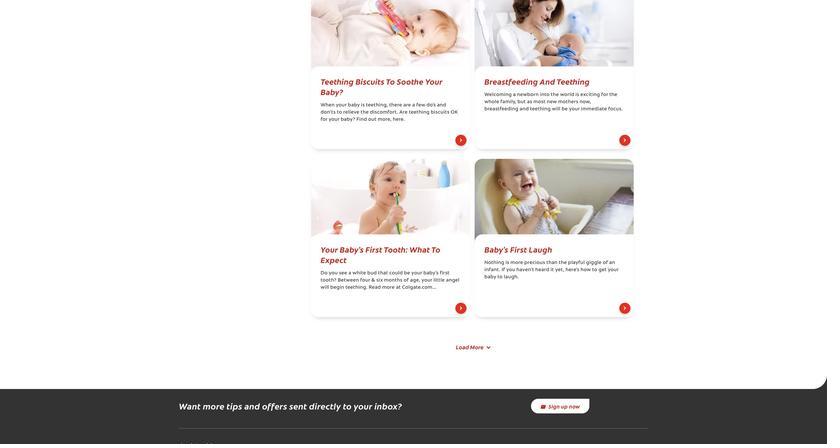 Task type: describe. For each thing, give the bounding box(es) containing it.
tips
[[227, 401, 242, 413]]

months
[[384, 279, 403, 284]]

more
[[470, 344, 484, 352]]

is inside when your baby is teething, there are a few do's and don'ts to relieve the discomfort. are teething biscuits ok for your baby? find out more, here.
[[361, 103, 365, 108]]

sign up now link
[[531, 400, 590, 414]]

is inside nothing is more precious than the playful giggle of an infant. if you haven't heard it yet, here's how to get your baby to laugh.
[[506, 261, 510, 266]]

now,
[[580, 100, 591, 105]]

to inside when your baby is teething, there are a few do's and don'ts to relieve the discomfort. are teething biscuits ok for your baby? find out more, here.
[[337, 110, 342, 115]]

immediate
[[581, 107, 607, 112]]

breastfeeding
[[485, 107, 519, 112]]

to right directly
[[343, 401, 352, 413]]

heard
[[536, 268, 550, 273]]

do's
[[427, 103, 436, 108]]

there
[[390, 103, 402, 108]]

footer containing teething biscuits to soothe your baby?
[[306, 0, 639, 363]]

welcoming
[[485, 93, 512, 98]]

relieve
[[344, 110, 360, 115]]

first inside your baby's first tooth: what to expect
[[366, 244, 383, 255]]

family,
[[501, 100, 517, 105]]

up
[[562, 404, 568, 411]]

teething,
[[366, 103, 388, 108]]

read
[[369, 286, 381, 291]]

six
[[377, 279, 383, 284]]

laugh.
[[504, 275, 519, 280]]

here.
[[393, 117, 405, 122]]

you inside do you see a white bud that could be your baby's first tooth? between four & six months of age, your little angel will begin teething. read more at colgate.com...
[[329, 271, 338, 276]]

will inside do you see a white bud that could be your baby's first tooth? between four & six months of age, your little angel will begin teething. read more at colgate.com...
[[321, 286, 329, 291]]

the up "new"
[[551, 93, 559, 98]]

biscuits
[[431, 110, 450, 115]]

offers
[[262, 401, 287, 413]]

sent
[[289, 401, 307, 413]]

want more tips and offers sent directly to your inbox?
[[179, 401, 402, 413]]

four
[[360, 279, 370, 284]]

angel
[[446, 279, 460, 284]]

your inside nothing is more precious than the playful giggle of an infant. if you haven't heard it yet, here's how to get your baby to laugh.
[[608, 268, 619, 273]]

out
[[369, 117, 377, 122]]

2 first from the left
[[511, 244, 527, 255]]

to down 'giggle'
[[593, 268, 598, 273]]

a inside do you see a white bud that could be your baby's first tooth? between four & six months of age, your little angel will begin teething. read more at colgate.com...
[[349, 271, 352, 276]]

giggle
[[587, 261, 602, 266]]

to down if
[[498, 275, 503, 280]]

world
[[561, 93, 575, 98]]

most
[[534, 100, 546, 105]]

to inside your baby's first tooth: what to expect
[[432, 244, 441, 255]]

and
[[540, 76, 556, 87]]

nothing is more precious than the playful giggle of an infant. if you haven't heard it yet, here's how to get your baby to laugh.
[[485, 261, 619, 280]]

your baby's first tooth: what to expect
[[321, 244, 441, 266]]

do you see a white bud that could be your baby's first tooth? between four & six months of age, your little angel will begin teething. read more at colgate.com...
[[321, 271, 460, 291]]

your down baby's
[[422, 279, 433, 284]]

see
[[339, 271, 347, 276]]

your down the don'ts
[[329, 117, 340, 122]]

your up the relieve at left top
[[336, 103, 347, 108]]

could
[[390, 271, 403, 276]]

teething inside teething biscuits to soothe your baby?
[[321, 76, 354, 87]]

load more button
[[448, 341, 497, 355]]

precious
[[525, 261, 546, 266]]

into
[[540, 93, 550, 98]]

load more
[[456, 344, 484, 352]]

directly
[[309, 401, 341, 413]]

0 horizontal spatial and
[[244, 401, 260, 413]]

are
[[400, 110, 408, 115]]

welcoming a newborn into the world is exciting for the whole family, but as most new mothers now, breastfeeding and teething will be your immediate focus.
[[485, 93, 623, 112]]

begin
[[331, 286, 344, 291]]

tooth:
[[384, 244, 408, 255]]

sign
[[549, 404, 560, 411]]

teething inside when your baby is teething, there are a few do's and don'ts to relieve the discomfort. are teething biscuits ok for your baby? find out more, here.
[[409, 110, 430, 115]]

of inside do you see a white bud that could be your baby's first tooth? between four & six months of age, your little angel will begin teething. read more at colgate.com...
[[404, 279, 409, 284]]

biscuits
[[356, 76, 385, 87]]

baby inside when your baby is teething, there are a few do's and don'ts to relieve the discomfort. are teething biscuits ok for your baby? find out more, here.
[[348, 103, 360, 108]]

a inside welcoming a newborn into the world is exciting for the whole family, but as most new mothers now, breastfeeding and teething will be your immediate focus.
[[513, 93, 516, 98]]

how
[[581, 268, 591, 273]]

breastfeeding and teething
[[485, 76, 590, 87]]

be inside welcoming a newborn into the world is exciting for the whole family, but as most new mothers now, breastfeeding and teething will be your immediate focus.
[[562, 107, 568, 112]]

little
[[434, 279, 445, 284]]

do
[[321, 271, 328, 276]]

is inside welcoming a newborn into the world is exciting for the whole family, but as most new mothers now, breastfeeding and teething will be your immediate focus.
[[576, 93, 580, 98]]

be inside do you see a white bud that could be your baby's first tooth? between four & six months of age, your little angel will begin teething. read more at colgate.com...
[[404, 271, 411, 276]]

get
[[599, 268, 607, 273]]



Task type: locate. For each thing, give the bounding box(es) containing it.
sign up now
[[549, 404, 581, 411]]

your right soothe
[[426, 76, 443, 87]]

2 teething from the left
[[557, 76, 590, 87]]

playful
[[568, 261, 585, 266]]

0 vertical spatial baby
[[348, 103, 360, 108]]

the up focus.
[[610, 93, 618, 98]]

as
[[527, 100, 533, 105]]

your left inbox?
[[354, 401, 373, 413]]

to left soothe
[[386, 76, 395, 87]]

baby's first laugh
[[485, 244, 553, 255]]

the inside nothing is more precious than the playful giggle of an infant. if you haven't heard it yet, here's how to get your baby to laugh.
[[559, 261, 567, 266]]

&
[[372, 279, 375, 284]]

of
[[603, 261, 608, 266], [404, 279, 409, 284]]

0 horizontal spatial baby's
[[340, 244, 364, 255]]

colgate.com...
[[402, 286, 437, 291]]

and inside when your baby is teething, there are a few do's and don'ts to relieve the discomfort. are teething biscuits ok for your baby? find out more, here.
[[437, 103, 447, 108]]

1 horizontal spatial baby's
[[485, 244, 509, 255]]

0 horizontal spatial a
[[349, 271, 352, 276]]

1 horizontal spatial to
[[432, 244, 441, 255]]

1 baby's from the left
[[340, 244, 364, 255]]

teething up when
[[321, 76, 354, 87]]

at
[[396, 286, 401, 291]]

1 horizontal spatial and
[[437, 103, 447, 108]]

a right are
[[413, 103, 415, 108]]

be up age,
[[404, 271, 411, 276]]

0 horizontal spatial your
[[321, 244, 338, 255]]

are
[[404, 103, 411, 108]]

of left an
[[603, 261, 608, 266]]

newborn
[[517, 93, 539, 98]]

baby
[[348, 103, 360, 108], [485, 275, 497, 280]]

teething
[[530, 107, 551, 112], [409, 110, 430, 115]]

2 horizontal spatial a
[[513, 93, 516, 98]]

your down an
[[608, 268, 619, 273]]

baby up the relieve at left top
[[348, 103, 360, 108]]

to
[[386, 76, 395, 87], [432, 244, 441, 255]]

is left teething,
[[361, 103, 365, 108]]

to right the what
[[432, 244, 441, 255]]

2 vertical spatial more
[[203, 401, 225, 413]]

infant.
[[485, 268, 501, 273]]

but
[[518, 100, 526, 105]]

your down mothers
[[569, 107, 580, 112]]

exciting
[[581, 93, 600, 98]]

2 vertical spatial is
[[506, 261, 510, 266]]

your
[[426, 76, 443, 87], [321, 244, 338, 255]]

more
[[511, 261, 524, 266], [382, 286, 395, 291], [203, 401, 225, 413]]

to
[[337, 110, 342, 115], [593, 268, 598, 273], [498, 275, 503, 280], [343, 401, 352, 413]]

1 vertical spatial your
[[321, 244, 338, 255]]

1 vertical spatial baby
[[485, 275, 497, 280]]

first
[[440, 271, 450, 276]]

for right the exciting
[[602, 93, 609, 98]]

your inside teething biscuits to soothe your baby?
[[426, 76, 443, 87]]

1 horizontal spatial first
[[511, 244, 527, 255]]

now
[[570, 404, 581, 411]]

0 vertical spatial your
[[426, 76, 443, 87]]

nothing
[[485, 261, 505, 266]]

1 horizontal spatial will
[[552, 107, 561, 112]]

0 horizontal spatial is
[[361, 103, 365, 108]]

your up age,
[[412, 271, 422, 276]]

is right nothing on the bottom right of page
[[506, 261, 510, 266]]

your
[[336, 103, 347, 108], [569, 107, 580, 112], [329, 117, 340, 122], [608, 268, 619, 273], [412, 271, 422, 276], [422, 279, 433, 284], [354, 401, 373, 413]]

1 horizontal spatial your
[[426, 76, 443, 87]]

a up family,
[[513, 93, 516, 98]]

discomfort.
[[370, 110, 398, 115]]

first left tooth:
[[366, 244, 383, 255]]

baby's
[[340, 244, 364, 255], [485, 244, 509, 255]]

than
[[547, 261, 558, 266]]

will inside welcoming a newborn into the world is exciting for the whole family, but as most new mothers now, breastfeeding and teething will be your immediate focus.
[[552, 107, 561, 112]]

tooth?
[[321, 279, 337, 284]]

1 vertical spatial for
[[321, 117, 328, 122]]

your inside your baby's first tooth: what to expect
[[321, 244, 338, 255]]

0 horizontal spatial teething
[[321, 76, 354, 87]]

1 vertical spatial more
[[382, 286, 395, 291]]

0 horizontal spatial to
[[386, 76, 395, 87]]

is right world
[[576, 93, 580, 98]]

whole
[[485, 100, 500, 105]]

0 vertical spatial be
[[562, 107, 568, 112]]

expect
[[321, 255, 347, 266]]

more,
[[378, 117, 392, 122]]

1 horizontal spatial for
[[602, 93, 609, 98]]

soothe
[[397, 76, 424, 87]]

the up find
[[361, 110, 369, 115]]

1 vertical spatial to
[[432, 244, 441, 255]]

be
[[562, 107, 568, 112], [404, 271, 411, 276]]

your up do
[[321, 244, 338, 255]]

0 horizontal spatial you
[[329, 271, 338, 276]]

be down mothers
[[562, 107, 568, 112]]

1 horizontal spatial teething
[[557, 76, 590, 87]]

to inside teething biscuits to soothe your baby?
[[386, 76, 395, 87]]

if
[[502, 268, 505, 273]]

2 baby's from the left
[[485, 244, 509, 255]]

2 vertical spatial a
[[349, 271, 352, 276]]

baby's up white
[[340, 244, 364, 255]]

teething biscuits to soothe your baby?
[[321, 76, 443, 97]]

1 vertical spatial will
[[321, 286, 329, 291]]

0 vertical spatial to
[[386, 76, 395, 87]]

baby's up nothing on the bottom right of page
[[485, 244, 509, 255]]

and
[[437, 103, 447, 108], [520, 107, 529, 112], [244, 401, 260, 413]]

focus.
[[609, 107, 623, 112]]

baby's inside your baby's first tooth: what to expect
[[340, 244, 364, 255]]

for inside when your baby is teething, there are a few do's and don'ts to relieve the discomfort. are teething biscuits ok for your baby? find out more, here.
[[321, 117, 328, 122]]

0 horizontal spatial be
[[404, 271, 411, 276]]

baby?
[[341, 117, 356, 122]]

load
[[456, 344, 469, 352]]

baby down infant.
[[485, 275, 497, 280]]

will
[[552, 107, 561, 112], [321, 286, 329, 291]]

it
[[551, 268, 554, 273]]

yet,
[[556, 268, 565, 273]]

when your baby is teething, there are a few do's and don'ts to relieve the discomfort. are teething biscuits ok for your baby? find out more, here.
[[321, 103, 458, 122]]

0 horizontal spatial first
[[366, 244, 383, 255]]

0 horizontal spatial of
[[404, 279, 409, 284]]

teething inside welcoming a newborn into the world is exciting for the whole family, but as most new mothers now, breastfeeding and teething will be your immediate focus.
[[530, 107, 551, 112]]

when
[[321, 103, 335, 108]]

the inside when your baby is teething, there are a few do's and don'ts to relieve the discomfort. are teething biscuits ok for your baby? find out more, here.
[[361, 110, 369, 115]]

1 teething from the left
[[321, 76, 354, 87]]

want
[[179, 401, 201, 413]]

of inside nothing is more precious than the playful giggle of an infant. if you haven't heard it yet, here's how to get your baby to laugh.
[[603, 261, 608, 266]]

more left tips
[[203, 401, 225, 413]]

1 horizontal spatial teething
[[530, 107, 551, 112]]

an
[[610, 261, 616, 266]]

more inside nothing is more precious than the playful giggle of an infant. if you haven't heard it yet, here's how to get your baby to laugh.
[[511, 261, 524, 266]]

age,
[[410, 279, 421, 284]]

you up the laugh.
[[507, 268, 516, 273]]

2 horizontal spatial and
[[520, 107, 529, 112]]

and right tips
[[244, 401, 260, 413]]

1 horizontal spatial more
[[382, 286, 395, 291]]

0 horizontal spatial teething
[[409, 110, 430, 115]]

you inside nothing is more precious than the playful giggle of an infant. if you haven't heard it yet, here's how to get your baby to laugh.
[[507, 268, 516, 273]]

to up baby?
[[337, 110, 342, 115]]

first up precious
[[511, 244, 527, 255]]

0 horizontal spatial will
[[321, 286, 329, 291]]

and inside welcoming a newborn into the world is exciting for the whole family, but as most new mothers now, breastfeeding and teething will be your immediate focus.
[[520, 107, 529, 112]]

ok
[[451, 110, 458, 115]]

2 horizontal spatial more
[[511, 261, 524, 266]]

will down tooth?
[[321, 286, 329, 291]]

laugh
[[529, 244, 553, 255]]

breastfeeding
[[485, 76, 538, 87]]

0 horizontal spatial for
[[321, 117, 328, 122]]

a inside when your baby is teething, there are a few do's and don'ts to relieve the discomfort. are teething biscuits ok for your baby? find out more, here.
[[413, 103, 415, 108]]

more inside do you see a white bud that could be your baby's first tooth? between four & six months of age, your little angel will begin teething. read more at colgate.com...
[[382, 286, 395, 291]]

0 vertical spatial will
[[552, 107, 561, 112]]

teething down few
[[409, 110, 430, 115]]

don'ts
[[321, 110, 336, 115]]

0 horizontal spatial baby
[[348, 103, 360, 108]]

few
[[417, 103, 426, 108]]

new
[[547, 100, 557, 105]]

the
[[551, 93, 559, 98], [610, 93, 618, 98], [361, 110, 369, 115], [559, 261, 567, 266]]

0 vertical spatial for
[[602, 93, 609, 98]]

haven't
[[517, 268, 535, 273]]

inbox?
[[375, 401, 402, 413]]

will down "new"
[[552, 107, 561, 112]]

0 vertical spatial of
[[603, 261, 608, 266]]

white
[[353, 271, 366, 276]]

1 horizontal spatial be
[[562, 107, 568, 112]]

more down months
[[382, 286, 395, 291]]

you up tooth?
[[329, 271, 338, 276]]

of left age,
[[404, 279, 409, 284]]

you
[[507, 268, 516, 273], [329, 271, 338, 276]]

is
[[576, 93, 580, 98], [361, 103, 365, 108], [506, 261, 510, 266]]

baby?
[[321, 86, 344, 97]]

0 vertical spatial a
[[513, 93, 516, 98]]

1 horizontal spatial of
[[603, 261, 608, 266]]

here's
[[566, 268, 580, 273]]

a right see
[[349, 271, 352, 276]]

bud
[[368, 271, 377, 276]]

1 vertical spatial be
[[404, 271, 411, 276]]

0 vertical spatial is
[[576, 93, 580, 98]]

your inside welcoming a newborn into the world is exciting for the whole family, but as most new mothers now, breastfeeding and teething will be your immediate focus.
[[569, 107, 580, 112]]

between
[[338, 279, 359, 284]]

and up biscuits
[[437, 103, 447, 108]]

1 vertical spatial is
[[361, 103, 365, 108]]

what
[[410, 244, 430, 255]]

1 vertical spatial of
[[404, 279, 409, 284]]

baby's
[[424, 271, 439, 276]]

the up yet,
[[559, 261, 567, 266]]

1 horizontal spatial is
[[506, 261, 510, 266]]

1 horizontal spatial baby
[[485, 275, 497, 280]]

1 first from the left
[[366, 244, 383, 255]]

0 horizontal spatial more
[[203, 401, 225, 413]]

1 horizontal spatial a
[[413, 103, 415, 108]]

1 horizontal spatial you
[[507, 268, 516, 273]]

mothers
[[559, 100, 579, 105]]

1 vertical spatial a
[[413, 103, 415, 108]]

that
[[378, 271, 388, 276]]

teething down most
[[530, 107, 551, 112]]

baby inside nothing is more precious than the playful giggle of an infant. if you haven't heard it yet, here's how to get your baby to laugh.
[[485, 275, 497, 280]]

a
[[513, 93, 516, 98], [413, 103, 415, 108], [349, 271, 352, 276]]

teething up world
[[557, 76, 590, 87]]

for inside welcoming a newborn into the world is exciting for the whole family, but as most new mothers now, breastfeeding and teething will be your immediate focus.
[[602, 93, 609, 98]]

2 horizontal spatial is
[[576, 93, 580, 98]]

and down but
[[520, 107, 529, 112]]

footer
[[306, 0, 639, 363]]

more up haven't
[[511, 261, 524, 266]]

rounded corner image
[[813, 376, 828, 390]]

find
[[357, 117, 367, 122]]

teething.
[[346, 286, 368, 291]]

0 vertical spatial more
[[511, 261, 524, 266]]

for down the don'ts
[[321, 117, 328, 122]]



Task type: vqa. For each thing, say whether or not it's contained in the screenshot.
no
no



